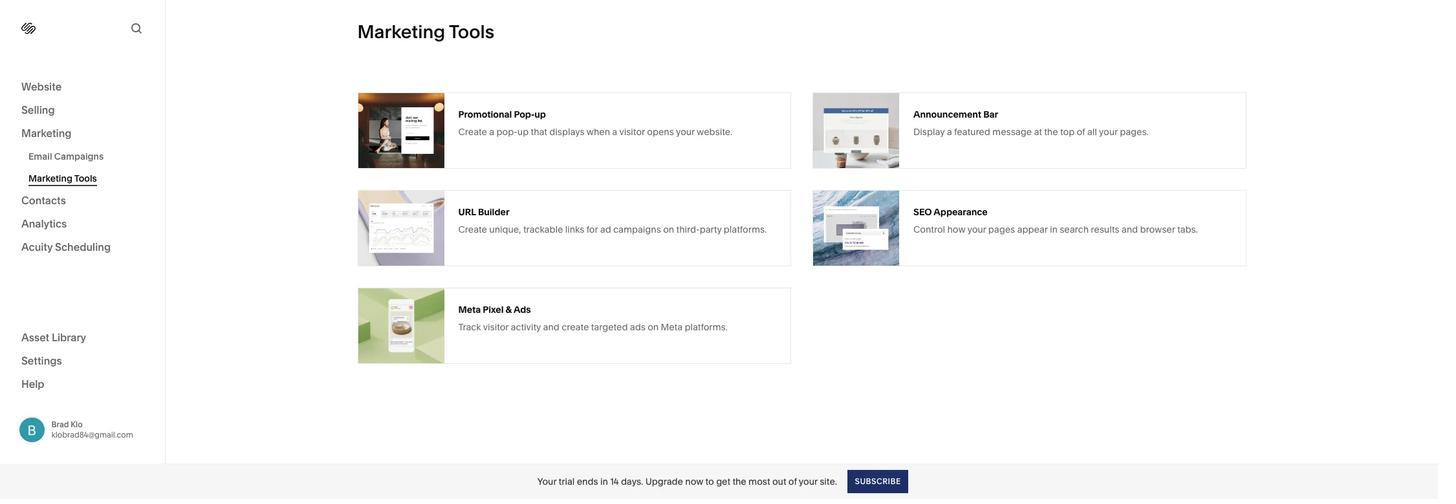 Task type: vqa. For each thing, say whether or not it's contained in the screenshot.
the rightmost AND
yes



Task type: locate. For each thing, give the bounding box(es) containing it.
0 horizontal spatial of
[[789, 476, 797, 488]]

party
[[700, 224, 722, 235]]

site.
[[820, 476, 837, 488]]

14
[[610, 476, 619, 488]]

0 vertical spatial up
[[535, 108, 546, 120]]

your right how
[[968, 224, 987, 235]]

your right all
[[1099, 126, 1118, 138]]

in
[[1050, 224, 1058, 235], [600, 476, 608, 488]]

visitor inside meta pixel & ads track visitor activity and create targeted ads on meta platforms.
[[483, 321, 509, 333]]

and inside seo appearance control how your pages appear in search results and browser tabs.
[[1122, 224, 1138, 235]]

1 vertical spatial visitor
[[483, 321, 509, 333]]

of left all
[[1077, 126, 1086, 138]]

settings
[[21, 354, 62, 367]]

1 vertical spatial up
[[518, 126, 529, 138]]

of right the out
[[789, 476, 797, 488]]

0 horizontal spatial marketing tools
[[28, 173, 97, 184]]

0 vertical spatial create
[[459, 126, 487, 138]]

create inside url builder create unique, trackable links for ad campaigns on third-party platforms.
[[459, 224, 487, 235]]

meta pixel & ads track visitor activity and create targeted ads on meta platforms.
[[459, 304, 728, 333]]

of
[[1077, 126, 1086, 138], [789, 476, 797, 488]]

marketing link
[[21, 126, 144, 142]]

visitor down pixel
[[483, 321, 509, 333]]

create down promotional
[[459, 126, 487, 138]]

0 horizontal spatial meta
[[459, 304, 481, 315]]

platforms.
[[724, 224, 767, 235], [685, 321, 728, 333]]

1 horizontal spatial the
[[1045, 126, 1058, 138]]

0 horizontal spatial tools
[[74, 173, 97, 184]]

your right opens
[[676, 126, 695, 138]]

in left 14
[[600, 476, 608, 488]]

email
[[28, 151, 52, 162]]

meta
[[459, 304, 481, 315], [661, 321, 683, 333]]

to
[[706, 476, 714, 488]]

on right ads
[[648, 321, 659, 333]]

1 vertical spatial platforms.
[[685, 321, 728, 333]]

email campaigns
[[28, 151, 104, 162]]

and right the results
[[1122, 224, 1138, 235]]

0 vertical spatial of
[[1077, 126, 1086, 138]]

a right when
[[612, 126, 618, 138]]

1 create from the top
[[459, 126, 487, 138]]

0 vertical spatial marketing tools
[[358, 21, 494, 43]]

on inside url builder create unique, trackable links for ad campaigns on third-party platforms.
[[663, 224, 674, 235]]

in left search
[[1050, 224, 1058, 235]]

1 horizontal spatial of
[[1077, 126, 1086, 138]]

visitor
[[620, 126, 645, 138], [483, 321, 509, 333]]

search
[[1060, 224, 1089, 235]]

marketing
[[358, 21, 445, 43], [21, 127, 72, 140], [28, 173, 72, 184]]

a left pop-
[[489, 126, 495, 138]]

a inside "announcement bar display a featured message at the top of all your pages."
[[947, 126, 952, 138]]

ads
[[630, 321, 646, 333]]

website.
[[697, 126, 733, 138]]

meta right ads
[[661, 321, 683, 333]]

1 vertical spatial tools
[[74, 173, 97, 184]]

create down url
[[459, 224, 487, 235]]

days.
[[621, 476, 643, 488]]

that
[[531, 126, 547, 138]]

create
[[459, 126, 487, 138], [459, 224, 487, 235]]

visitor left opens
[[620, 126, 645, 138]]

1 vertical spatial and
[[543, 321, 560, 333]]

ads
[[514, 304, 531, 315]]

visitor inside promotional pop-up create a pop-up that displays when a visitor opens your website.
[[620, 126, 645, 138]]

and left the create
[[543, 321, 560, 333]]

track
[[459, 321, 481, 333]]

0 vertical spatial meta
[[459, 304, 481, 315]]

asset
[[21, 331, 49, 344]]

email campaigns link
[[28, 146, 151, 168]]

the
[[1045, 126, 1058, 138], [733, 476, 747, 488]]

announcement
[[914, 108, 982, 120]]

a
[[489, 126, 495, 138], [612, 126, 618, 138], [947, 126, 952, 138]]

your left site.
[[799, 476, 818, 488]]

1 vertical spatial on
[[648, 321, 659, 333]]

0 vertical spatial visitor
[[620, 126, 645, 138]]

of inside "announcement bar display a featured message at the top of all your pages."
[[1077, 126, 1086, 138]]

2 create from the top
[[459, 224, 487, 235]]

1 horizontal spatial visitor
[[620, 126, 645, 138]]

0 vertical spatial the
[[1045, 126, 1058, 138]]

contacts link
[[21, 193, 144, 209]]

0 vertical spatial and
[[1122, 224, 1138, 235]]

your
[[676, 126, 695, 138], [1099, 126, 1118, 138], [968, 224, 987, 235], [799, 476, 818, 488]]

promotional pop-up create a pop-up that displays when a visitor opens your website.
[[459, 108, 733, 138]]

0 horizontal spatial the
[[733, 476, 747, 488]]

pop-
[[497, 126, 518, 138]]

0 vertical spatial in
[[1050, 224, 1058, 235]]

for
[[587, 224, 598, 235]]

1 horizontal spatial tools
[[449, 21, 494, 43]]

a down announcement
[[947, 126, 952, 138]]

on left 'third-'
[[663, 224, 674, 235]]

up up that
[[535, 108, 546, 120]]

announcement bar display a featured message at the top of all your pages.
[[914, 108, 1149, 138]]

promotional
[[459, 108, 512, 120]]

tools
[[449, 21, 494, 43], [74, 173, 97, 184]]

website link
[[21, 80, 144, 95]]

meta up track
[[459, 304, 481, 315]]

up left that
[[518, 126, 529, 138]]

campaigns
[[613, 224, 661, 235]]

and inside meta pixel & ads track visitor activity and create targeted ads on meta platforms.
[[543, 321, 560, 333]]

0 vertical spatial platforms.
[[724, 224, 767, 235]]

0 horizontal spatial and
[[543, 321, 560, 333]]

1 horizontal spatial a
[[612, 126, 618, 138]]

2 horizontal spatial a
[[947, 126, 952, 138]]

0 horizontal spatial on
[[648, 321, 659, 333]]

1 horizontal spatial in
[[1050, 224, 1058, 235]]

how
[[948, 224, 966, 235]]

upgrade
[[646, 476, 683, 488]]

results
[[1091, 224, 1120, 235]]

1 horizontal spatial up
[[535, 108, 546, 120]]

display
[[914, 126, 945, 138]]

control
[[914, 224, 946, 235]]

your inside "announcement bar display a featured message at the top of all your pages."
[[1099, 126, 1118, 138]]

2 a from the left
[[612, 126, 618, 138]]

1 horizontal spatial on
[[663, 224, 674, 235]]

displays
[[550, 126, 585, 138]]

0 vertical spatial on
[[663, 224, 674, 235]]

analytics
[[21, 217, 67, 230]]

0 horizontal spatial a
[[489, 126, 495, 138]]

on inside meta pixel & ads track visitor activity and create targeted ads on meta platforms.
[[648, 321, 659, 333]]

the right at
[[1045, 126, 1058, 138]]

1 vertical spatial in
[[600, 476, 608, 488]]

acuity
[[21, 241, 53, 254]]

klobrad84@gmail.com
[[51, 430, 133, 440]]

1 vertical spatial meta
[[661, 321, 683, 333]]

0 horizontal spatial in
[[600, 476, 608, 488]]

1 horizontal spatial and
[[1122, 224, 1138, 235]]

out
[[773, 476, 787, 488]]

appearance
[[934, 206, 988, 218]]

tabs.
[[1178, 224, 1198, 235]]

3 a from the left
[[947, 126, 952, 138]]

your inside promotional pop-up create a pop-up that displays when a visitor opens your website.
[[676, 126, 695, 138]]

campaigns
[[54, 151, 104, 162]]

now
[[686, 476, 704, 488]]

and
[[1122, 224, 1138, 235], [543, 321, 560, 333]]

1 horizontal spatial meta
[[661, 321, 683, 333]]

third-
[[677, 224, 700, 235]]

1 vertical spatial of
[[789, 476, 797, 488]]

marketing tools link
[[28, 168, 151, 190]]

library
[[52, 331, 86, 344]]

0 horizontal spatial visitor
[[483, 321, 509, 333]]

the right get
[[733, 476, 747, 488]]

1 vertical spatial create
[[459, 224, 487, 235]]



Task type: describe. For each thing, give the bounding box(es) containing it.
seo appearance control how your pages appear in search results and browser tabs.
[[914, 206, 1198, 235]]

opens
[[647, 126, 674, 138]]

brad klo klobrad84@gmail.com
[[51, 420, 133, 440]]

the inside "announcement bar display a featured message at the top of all your pages."
[[1045, 126, 1058, 138]]

get
[[716, 476, 731, 488]]

pages
[[989, 224, 1016, 235]]

top
[[1061, 126, 1075, 138]]

1 vertical spatial marketing
[[21, 127, 72, 140]]

1 a from the left
[[489, 126, 495, 138]]

trial
[[559, 476, 575, 488]]

analytics link
[[21, 217, 144, 232]]

asset library
[[21, 331, 86, 344]]

settings link
[[21, 354, 144, 369]]

links
[[565, 224, 585, 235]]

selling link
[[21, 103, 144, 118]]

klo
[[71, 420, 83, 430]]

at
[[1034, 126, 1042, 138]]

help
[[21, 378, 44, 391]]

0 vertical spatial marketing
[[358, 21, 445, 43]]

when
[[587, 126, 610, 138]]

seo
[[914, 206, 932, 218]]

url builder create unique, trackable links for ad campaigns on third-party platforms.
[[459, 206, 767, 235]]

pixel
[[483, 304, 504, 315]]

asset library link
[[21, 330, 144, 346]]

1 horizontal spatial marketing tools
[[358, 21, 494, 43]]

platforms. inside meta pixel & ads track visitor activity and create targeted ads on meta platforms.
[[685, 321, 728, 333]]

2 vertical spatial marketing
[[28, 173, 72, 184]]

appear
[[1018, 224, 1048, 235]]

ad
[[600, 224, 611, 235]]

your trial ends in 14 days. upgrade now to get the most out of your site.
[[538, 476, 837, 488]]

most
[[749, 476, 770, 488]]

help link
[[21, 377, 44, 391]]

brad
[[51, 420, 69, 430]]

selling
[[21, 104, 55, 116]]

your
[[538, 476, 557, 488]]

builder
[[478, 206, 510, 218]]

pages.
[[1120, 126, 1149, 138]]

all
[[1088, 126, 1097, 138]]

targeted
[[591, 321, 628, 333]]

acuity scheduling link
[[21, 240, 144, 256]]

1 vertical spatial marketing tools
[[28, 173, 97, 184]]

platforms. inside url builder create unique, trackable links for ad campaigns on third-party platforms.
[[724, 224, 767, 235]]

browser
[[1141, 224, 1176, 235]]

acuity scheduling
[[21, 241, 111, 254]]

create
[[562, 321, 589, 333]]

unique,
[[489, 224, 521, 235]]

ends
[[577, 476, 598, 488]]

0 vertical spatial tools
[[449, 21, 494, 43]]

website
[[21, 80, 62, 93]]

pop-
[[514, 108, 535, 120]]

contacts
[[21, 194, 66, 207]]

bar
[[984, 108, 999, 120]]

in inside seo appearance control how your pages appear in search results and browser tabs.
[[1050, 224, 1058, 235]]

0 horizontal spatial up
[[518, 126, 529, 138]]

trackable
[[523, 224, 563, 235]]

url
[[459, 206, 476, 218]]

your inside seo appearance control how your pages appear in search results and browser tabs.
[[968, 224, 987, 235]]

message
[[993, 126, 1032, 138]]

activity
[[511, 321, 541, 333]]

1 vertical spatial the
[[733, 476, 747, 488]]

&
[[506, 304, 512, 315]]

scheduling
[[55, 241, 111, 254]]

subscribe button
[[848, 470, 908, 493]]

featured
[[955, 126, 991, 138]]

create inside promotional pop-up create a pop-up that displays when a visitor opens your website.
[[459, 126, 487, 138]]

subscribe
[[855, 477, 901, 486]]



